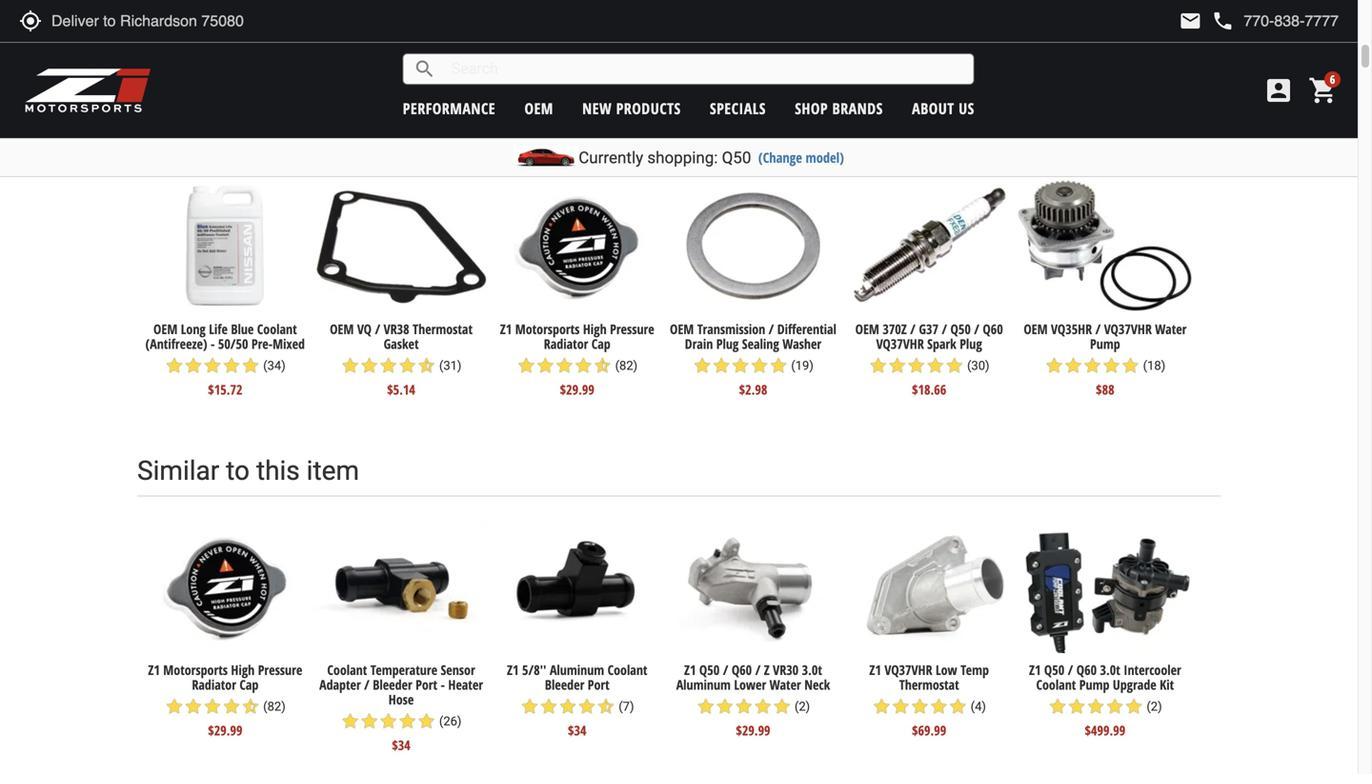 Task type: vqa. For each thing, say whether or not it's contained in the screenshot.


Task type: locate. For each thing, give the bounding box(es) containing it.
q50 down ...
[[722, 148, 751, 167]]

new
[[583, 98, 612, 119]]

1 horizontal spatial bleeder
[[545, 676, 585, 694]]

radiator
[[544, 335, 588, 353], [192, 676, 236, 694]]

2 port from the left
[[588, 676, 610, 694]]

(2)
[[795, 700, 810, 714], [1147, 700, 1163, 714]]

0 horizontal spatial item
[[307, 456, 359, 487]]

q50 inside z1 q50 / q60 3.0t intercooler coolant pump upgrade kit star star star star star (2) $499.99
[[1045, 662, 1065, 680]]

0 horizontal spatial q60
[[732, 662, 752, 680]]

3.0t left intercooler
[[1100, 662, 1121, 680]]

star
[[171, 17, 190, 36], [190, 17, 209, 36], [209, 17, 228, 36], [228, 17, 247, 36], [165, 356, 184, 376], [184, 356, 203, 376], [203, 356, 222, 376], [222, 356, 241, 376], [241, 356, 260, 376], [341, 356, 360, 376], [360, 356, 379, 376], [379, 356, 398, 376], [398, 356, 417, 376], [517, 356, 536, 376], [536, 356, 555, 376], [555, 356, 574, 376], [574, 356, 593, 376], [693, 356, 712, 376], [712, 356, 731, 376], [731, 356, 750, 376], [750, 356, 769, 376], [769, 356, 788, 376], [869, 356, 888, 376], [888, 356, 907, 376], [907, 356, 926, 376], [926, 356, 945, 376], [945, 356, 964, 376], [1045, 356, 1064, 376], [1064, 356, 1083, 376], [1083, 356, 1102, 376], [1102, 356, 1121, 376], [1121, 356, 1140, 376], [165, 698, 184, 717], [184, 698, 203, 717], [203, 698, 222, 717], [222, 698, 241, 717], [520, 698, 540, 717], [540, 698, 559, 717], [559, 698, 578, 717], [578, 698, 597, 717], [697, 698, 716, 717], [716, 698, 735, 717], [735, 698, 754, 717], [754, 698, 773, 717], [773, 698, 792, 717], [873, 698, 892, 717], [892, 698, 911, 717], [911, 698, 930, 717], [930, 698, 949, 717], [949, 698, 968, 717], [1049, 698, 1068, 717], [1068, 698, 1087, 717], [1087, 698, 1106, 717], [1106, 698, 1125, 717], [1125, 698, 1144, 717], [341, 712, 360, 731], [360, 712, 379, 731], [379, 712, 398, 731], [398, 712, 417, 731], [417, 712, 436, 731]]

model)
[[806, 148, 844, 167]]

sealing
[[742, 335, 779, 353]]

q60 for water
[[732, 662, 752, 680]]

0 horizontal spatial 3.0t
[[802, 662, 823, 680]]

/ right vq
[[375, 320, 380, 339]]

1 vertical spatial -
[[441, 676, 445, 694]]

thermostat for star
[[900, 676, 960, 694]]

1 vertical spatial radiator
[[192, 676, 236, 694]]

0 horizontal spatial thermostat
[[413, 320, 473, 339]]

q60 left upgrade at the bottom right of page
[[1077, 662, 1097, 680]]

1 horizontal spatial aluminum
[[676, 676, 731, 694]]

2 plug from the left
[[960, 335, 983, 353]]

1 horizontal spatial item
[[470, 114, 523, 146]]

q60 for star
[[1077, 662, 1097, 680]]

2 bleeder from the left
[[545, 676, 585, 694]]

(19)
[[791, 359, 814, 373]]

plug right drain
[[717, 335, 739, 353]]

oem left long
[[154, 320, 178, 339]]

$18.66
[[912, 381, 947, 399]]

customers who bought this item also purchased ...
[[137, 114, 739, 146]]

0 vertical spatial (82)
[[615, 359, 638, 373]]

oem inside oem vq35hr / vq37vhr water pump star star star star star (18) $88
[[1024, 320, 1048, 339]]

1 vertical spatial $5.14
[[387, 381, 415, 399]]

$34.99
[[220, 41, 254, 59]]

q60 inside z1 q50 / q60 3.0t intercooler coolant pump upgrade kit star star star star star (2) $499.99
[[1077, 662, 1097, 680]]

1 horizontal spatial this
[[420, 114, 464, 146]]

oem left transmission
[[670, 320, 694, 339]]

/ right vq35hr
[[1096, 320, 1101, 339]]

item left oem link
[[470, 114, 523, 146]]

oem for oem transmission / differential drain plug sealing washer star star star star star (19) $2.98
[[670, 320, 694, 339]]

1 horizontal spatial motorsports
[[515, 320, 580, 339]]

thermostat inside z1 vq37vhr low temp thermostat star star star star star (4) $69.99
[[900, 676, 960, 694]]

1 vertical spatial z1 motorsports high pressure radiator cap star star star star star_half (82) $29.99
[[148, 662, 302, 740]]

pump
[[1091, 335, 1121, 353], [1080, 676, 1110, 694]]

0 horizontal spatial aluminum
[[550, 662, 604, 680]]

/ left washer at the right top of page
[[769, 320, 774, 339]]

coolant left temperature
[[327, 662, 367, 680]]

0 horizontal spatial $5.14
[[387, 381, 415, 399]]

(18)
[[1144, 359, 1166, 373]]

1 horizontal spatial port
[[588, 676, 610, 694]]

aluminum right 5/8''
[[550, 662, 604, 680]]

star_half inside z1 5/8'' aluminum coolant bleeder port star star star star star_half (7) $34
[[597, 698, 616, 717]]

shop
[[795, 98, 828, 119]]

$5.14
[[597, 41, 626, 59], [387, 381, 415, 399]]

1 horizontal spatial q60
[[983, 320, 1003, 339]]

1 vertical spatial high
[[231, 662, 255, 680]]

0 vertical spatial cap
[[592, 335, 611, 353]]

coolant right blue
[[257, 320, 297, 339]]

q60 inside oem 370z / g37 / q50 / q60 vq37vhr spark plug star star star star star (30) $18.66
[[983, 320, 1003, 339]]

2 horizontal spatial $29.99
[[736, 722, 771, 740]]

pump inside oem vq35hr / vq37vhr water pump star star star star star (18) $88
[[1091, 335, 1121, 353]]

z1 motorsports high pressure radiator cap star star star star star_half (82) $29.99
[[500, 320, 655, 399], [148, 662, 302, 740]]

1 horizontal spatial $5.14
[[597, 41, 626, 59]]

oem for oem long life blue coolant (antifreeze) - 50/50 pre-mixed star star star star star (34) $15.72
[[154, 320, 178, 339]]

shop brands
[[795, 98, 883, 119]]

0 horizontal spatial (2)
[[795, 700, 810, 714]]

0 horizontal spatial -
[[211, 335, 215, 353]]

q50 inside oem 370z / g37 / q50 / q60 vq37vhr spark plug star star star star star (30) $18.66
[[951, 320, 971, 339]]

pre-
[[252, 335, 273, 353]]

coolant
[[257, 320, 297, 339], [327, 662, 367, 680], [608, 662, 648, 680], [1037, 676, 1076, 694]]

oem for oem vq35hr / vq37vhr water pump star star star star star (18) $88
[[1024, 320, 1048, 339]]

0 vertical spatial z1 motorsports high pressure radiator cap star star star star star_half (82) $29.99
[[500, 320, 655, 399]]

oem left vq
[[330, 320, 354, 339]]

similar to this item
[[137, 456, 359, 487]]

(2) down neck
[[795, 700, 810, 714]]

z1
[[500, 320, 512, 339], [148, 662, 160, 680], [507, 662, 519, 680], [684, 662, 696, 680], [870, 662, 882, 680], [1029, 662, 1041, 680]]

port inside z1 5/8'' aluminum coolant bleeder port star star star star star_half (7) $34
[[588, 676, 610, 694]]

item right to
[[307, 456, 359, 487]]

(2) down "kit"
[[1147, 700, 1163, 714]]

0 horizontal spatial this
[[256, 456, 300, 487]]

q60 left 'z'
[[732, 662, 752, 680]]

$34
[[568, 722, 587, 740], [392, 737, 411, 755]]

purchased
[[586, 114, 711, 146]]

this
[[420, 114, 464, 146], [256, 456, 300, 487]]

1 horizontal spatial $29.99
[[560, 381, 595, 399]]

q60
[[983, 320, 1003, 339], [732, 662, 752, 680], [1077, 662, 1097, 680]]

1 vertical spatial motorsports
[[163, 662, 228, 680]]

oem left the 370z
[[856, 320, 880, 339]]

2 (2) from the left
[[1147, 700, 1163, 714]]

0 vertical spatial pump
[[1091, 335, 1121, 353]]

/
[[375, 320, 380, 339], [769, 320, 774, 339], [911, 320, 916, 339], [942, 320, 948, 339], [974, 320, 980, 339], [1096, 320, 1101, 339], [723, 662, 729, 680], [755, 662, 761, 680], [1068, 662, 1074, 680], [364, 676, 370, 694]]

vq37vhr up (18)
[[1104, 320, 1152, 339]]

3.0t inside z1 q50 / q60 / z vr30 3.0t aluminum lower water neck star star star star star (2) $29.99
[[802, 662, 823, 680]]

(2) inside z1 q50 / q60 3.0t intercooler coolant pump upgrade kit star star star star star (2) $499.99
[[1147, 700, 1163, 714]]

oem inside oem long life blue coolant (antifreeze) - 50/50 pre-mixed star star star star star (34) $15.72
[[154, 320, 178, 339]]

bleeder inside z1 5/8'' aluminum coolant bleeder port star star star star star_half (7) $34
[[545, 676, 585, 694]]

shopping:
[[648, 148, 718, 167]]

vq37vhr
[[1104, 320, 1152, 339], [877, 335, 924, 353], [885, 662, 933, 680]]

0 vertical spatial item
[[470, 114, 523, 146]]

z
[[764, 662, 770, 680]]

1 horizontal spatial thermostat
[[900, 676, 960, 694]]

(2) inside z1 q50 / q60 / z vr30 3.0t aluminum lower water neck star star star star star (2) $29.99
[[795, 700, 810, 714]]

Search search field
[[436, 54, 974, 84]]

3.0t right vr30
[[802, 662, 823, 680]]

q50 right g37
[[951, 320, 971, 339]]

cap
[[592, 335, 611, 353], [240, 676, 259, 694]]

port right the hose at the bottom left of the page
[[416, 676, 438, 694]]

/ right adapter
[[364, 676, 370, 694]]

1 port from the left
[[416, 676, 438, 694]]

q60 inside z1 q50 / q60 / z vr30 3.0t aluminum lower water neck star star star star star (2) $29.99
[[732, 662, 752, 680]]

0 vertical spatial radiator
[[544, 335, 588, 353]]

1 horizontal spatial 3.0t
[[1100, 662, 1121, 680]]

plug up (30)
[[960, 335, 983, 353]]

0 horizontal spatial port
[[416, 676, 438, 694]]

pump up $88
[[1091, 335, 1121, 353]]

aluminum left lower
[[676, 676, 731, 694]]

pressure left adapter
[[258, 662, 302, 680]]

port inside coolant temperature sensor adapter / bleeder port - heater hose star star star star star (26) $34
[[416, 676, 438, 694]]

coolant up (7)
[[608, 662, 648, 680]]

life
[[209, 320, 228, 339]]

- inside coolant temperature sensor adapter / bleeder port - heater hose star star star star star (26) $34
[[441, 676, 445, 694]]

water inside oem vq35hr / vq37vhr water pump star star star star star (18) $88
[[1156, 320, 1187, 339]]

1 vertical spatial pressure
[[258, 662, 302, 680]]

performance link
[[403, 98, 496, 119]]

0 vertical spatial -
[[211, 335, 215, 353]]

upgrade
[[1113, 676, 1157, 694]]

drain
[[685, 335, 713, 353]]

plug inside oem transmission / differential drain plug sealing washer star star star star star (19) $2.98
[[717, 335, 739, 353]]

2 3.0t from the left
[[1100, 662, 1121, 680]]

/ inside z1 q50 / q60 3.0t intercooler coolant pump upgrade kit star star star star star (2) $499.99
[[1068, 662, 1074, 680]]

q60 up (30)
[[983, 320, 1003, 339]]

thermostat up the (31) on the left top of the page
[[413, 320, 473, 339]]

1 3.0t from the left
[[802, 662, 823, 680]]

q50 left lower
[[700, 662, 720, 680]]

vq37vhr inside oem vq35hr / vq37vhr water pump star star star star star (18) $88
[[1104, 320, 1152, 339]]

0 vertical spatial thermostat
[[413, 320, 473, 339]]

phone
[[1212, 10, 1235, 32]]

star_half
[[417, 356, 436, 376], [593, 356, 612, 376], [241, 698, 260, 717], [597, 698, 616, 717]]

performance
[[403, 98, 496, 119]]

/ left g37
[[911, 320, 916, 339]]

plug
[[717, 335, 739, 353], [960, 335, 983, 353]]

$0.45
[[410, 41, 438, 59]]

coolant inside coolant temperature sensor adapter / bleeder port - heater hose star star star star star (26) $34
[[327, 662, 367, 680]]

$5.14 down gasket
[[387, 381, 415, 399]]

item
[[470, 114, 523, 146], [307, 456, 359, 487]]

new products
[[583, 98, 681, 119]]

pressure
[[610, 320, 655, 339], [258, 662, 302, 680]]

vq37vhr left 'spark'
[[877, 335, 924, 353]]

who
[[274, 114, 324, 146]]

370z
[[883, 320, 907, 339]]

$34 inside coolant temperature sensor adapter / bleeder port - heater hose star star star star star (26) $34
[[392, 737, 411, 755]]

$29.99 inside z1 q50 / q60 / z vr30 3.0t aluminum lower water neck star star star star star (2) $29.99
[[736, 722, 771, 740]]

1 horizontal spatial $34
[[568, 722, 587, 740]]

3.0t inside z1 q50 / q60 3.0t intercooler coolant pump upgrade kit star star star star star (2) $499.99
[[1100, 662, 1121, 680]]

port
[[416, 676, 438, 694], [588, 676, 610, 694]]

1 horizontal spatial (82)
[[615, 359, 638, 373]]

water left neck
[[770, 676, 801, 694]]

aluminum
[[550, 662, 604, 680], [676, 676, 731, 694]]

1 vertical spatial cap
[[240, 676, 259, 694]]

- left 50/50
[[211, 335, 215, 353]]

-
[[211, 335, 215, 353], [441, 676, 445, 694]]

coolant inside z1 5/8'' aluminum coolant bleeder port star star star star star_half (7) $34
[[608, 662, 648, 680]]

vq37vhr left low
[[885, 662, 933, 680]]

50/50
[[218, 335, 248, 353]]

- left heater at the bottom of page
[[441, 676, 445, 694]]

shopping_cart link
[[1304, 75, 1339, 106]]

1 vertical spatial thermostat
[[900, 676, 960, 694]]

oem inside oem vq / vr38 thermostat gasket star star star star star_half (31) $5.14
[[330, 320, 354, 339]]

1 vertical spatial (82)
[[263, 700, 286, 714]]

0 horizontal spatial radiator
[[192, 676, 236, 694]]

(change model) link
[[759, 148, 844, 167]]

0 horizontal spatial cap
[[240, 676, 259, 694]]

/ left 'z'
[[755, 662, 761, 680]]

0 vertical spatial high
[[583, 320, 607, 339]]

q50 inside z1 q50 / q60 / z vr30 3.0t aluminum lower water neck star star star star star (2) $29.99
[[700, 662, 720, 680]]

1 horizontal spatial -
[[441, 676, 445, 694]]

water
[[1156, 320, 1187, 339], [770, 676, 801, 694]]

1 horizontal spatial (2)
[[1147, 700, 1163, 714]]

pressure left drain
[[610, 320, 655, 339]]

water inside z1 q50 / q60 / z vr30 3.0t aluminum lower water neck star star star star star (2) $29.99
[[770, 676, 801, 694]]

1 plug from the left
[[717, 335, 739, 353]]

plug inside oem 370z / g37 / q50 / q60 vq37vhr spark plug star star star star star (30) $18.66
[[960, 335, 983, 353]]

/ inside oem vq / vr38 thermostat gasket star star star star star_half (31) $5.14
[[375, 320, 380, 339]]

currently
[[579, 148, 644, 167]]

mail phone
[[1179, 10, 1235, 32]]

z1 inside z1 q50 / q60 / z vr30 3.0t aluminum lower water neck star star star star star (2) $29.99
[[684, 662, 696, 680]]

new products link
[[583, 98, 681, 119]]

oem 370z / g37 / q50 / q60 vq37vhr spark plug star star star star star (30) $18.66
[[856, 320, 1003, 399]]

oem inside oem 370z / g37 / q50 / q60 vq37vhr spark plug star star star star star (30) $18.66
[[856, 320, 880, 339]]

oem left new
[[525, 98, 554, 119]]

(82)
[[615, 359, 638, 373], [263, 700, 286, 714]]

products
[[616, 98, 681, 119]]

q50
[[722, 148, 751, 167], [951, 320, 971, 339], [700, 662, 720, 680], [1045, 662, 1065, 680]]

3.0t
[[802, 662, 823, 680], [1100, 662, 1121, 680]]

customers
[[137, 114, 267, 146]]

$88
[[1096, 381, 1115, 399]]

- inside oem long life blue coolant (antifreeze) - 50/50 pre-mixed star star star star star (34) $15.72
[[211, 335, 215, 353]]

blue
[[231, 320, 254, 339]]

$5.14 up new
[[597, 41, 626, 59]]

q50 right the temp
[[1045, 662, 1065, 680]]

1 horizontal spatial high
[[583, 320, 607, 339]]

port right 5/8''
[[588, 676, 610, 694]]

1 vertical spatial water
[[770, 676, 801, 694]]

0 vertical spatial motorsports
[[515, 320, 580, 339]]

/ inside oem transmission / differential drain plug sealing washer star star star star star (19) $2.98
[[769, 320, 774, 339]]

z1 inside z1 5/8'' aluminum coolant bleeder port star star star star star_half (7) $34
[[507, 662, 519, 680]]

aluminum inside z1 5/8'' aluminum coolant bleeder port star star star star star_half (7) $34
[[550, 662, 604, 680]]

/ left upgrade at the bottom right of page
[[1068, 662, 1074, 680]]

brands
[[833, 98, 883, 119]]

pump inside z1 q50 / q60 3.0t intercooler coolant pump upgrade kit star star star star star (2) $499.99
[[1080, 676, 1110, 694]]

1 horizontal spatial plug
[[960, 335, 983, 353]]

0 horizontal spatial plug
[[717, 335, 739, 353]]

this down search
[[420, 114, 464, 146]]

this right to
[[256, 456, 300, 487]]

coolant inside z1 q50 / q60 3.0t intercooler coolant pump upgrade kit star star star star star (2) $499.99
[[1037, 676, 1076, 694]]

0 horizontal spatial bleeder
[[373, 676, 412, 694]]

1 vertical spatial this
[[256, 456, 300, 487]]

1 vertical spatial item
[[307, 456, 359, 487]]

0 vertical spatial water
[[1156, 320, 1187, 339]]

about us link
[[912, 98, 975, 119]]

about us
[[912, 98, 975, 119]]

1 (2) from the left
[[795, 700, 810, 714]]

oem
[[525, 98, 554, 119], [154, 320, 178, 339], [330, 320, 354, 339], [670, 320, 694, 339], [856, 320, 880, 339], [1024, 320, 1048, 339]]

0 vertical spatial pressure
[[610, 320, 655, 339]]

water up (18)
[[1156, 320, 1187, 339]]

2 horizontal spatial q60
[[1077, 662, 1097, 680]]

1 bleeder from the left
[[373, 676, 412, 694]]

specials
[[710, 98, 766, 119]]

0 horizontal spatial water
[[770, 676, 801, 694]]

1 horizontal spatial radiator
[[544, 335, 588, 353]]

thermostat inside oem vq / vr38 thermostat gasket star star star star star_half (31) $5.14
[[413, 320, 473, 339]]

0 horizontal spatial $34
[[392, 737, 411, 755]]

thermostat up $69.99
[[900, 676, 960, 694]]

z1 inside z1 vq37vhr low temp thermostat star star star star star (4) $69.99
[[870, 662, 882, 680]]

coolant left upgrade at the bottom right of page
[[1037, 676, 1076, 694]]

1 horizontal spatial water
[[1156, 320, 1187, 339]]

(26)
[[439, 715, 462, 729]]

bleeder inside coolant temperature sensor adapter / bleeder port - heater hose star star star star star (26) $34
[[373, 676, 412, 694]]

$5.14 inside oem vq / vr38 thermostat gasket star star star star star_half (31) $5.14
[[387, 381, 415, 399]]

oem left vq35hr
[[1024, 320, 1048, 339]]

(antifreeze)
[[146, 335, 207, 353]]

pump left upgrade at the bottom right of page
[[1080, 676, 1110, 694]]

thermostat
[[413, 320, 473, 339], [900, 676, 960, 694]]

oem inside oem transmission / differential drain plug sealing washer star star star star star (19) $2.98
[[670, 320, 694, 339]]

1 vertical spatial pump
[[1080, 676, 1110, 694]]



Task type: describe. For each thing, give the bounding box(es) containing it.
1 horizontal spatial pressure
[[610, 320, 655, 339]]

oem for oem 370z / g37 / q50 / q60 vq37vhr spark plug star star star star star (30) $18.66
[[856, 320, 880, 339]]

$15.72
[[208, 381, 243, 399]]

z1 q50 / q60 / z vr30 3.0t aluminum lower water neck star star star star star (2) $29.99
[[676, 662, 830, 740]]

oem vq / vr38 thermostat gasket star star star star star_half (31) $5.14
[[330, 320, 473, 399]]

mail
[[1179, 10, 1202, 32]]

differential
[[778, 320, 837, 339]]

1 horizontal spatial cap
[[592, 335, 611, 353]]

5/8''
[[522, 662, 547, 680]]

/ left lower
[[723, 662, 729, 680]]

coolant temperature sensor adapter / bleeder port - heater hose star star star star star (26) $34
[[319, 662, 483, 755]]

z1 motorsports logo image
[[24, 67, 152, 114]]

/ right g37
[[942, 320, 948, 339]]

adapter
[[319, 676, 361, 694]]

similar
[[137, 456, 219, 487]]

transmission
[[697, 320, 766, 339]]

0 horizontal spatial z1 motorsports high pressure radiator cap star star star star star_half (82) $29.99
[[148, 662, 302, 740]]

vr30
[[773, 662, 799, 680]]

temperature
[[371, 662, 438, 680]]

shopping_cart
[[1309, 75, 1339, 106]]

hose
[[389, 691, 414, 709]]

specials link
[[710, 98, 766, 119]]

z1 5/8'' aluminum coolant bleeder port star star star star star_half (7) $34
[[507, 662, 648, 740]]

account_box
[[1264, 75, 1294, 106]]

vq37vhr inside z1 vq37vhr low temp thermostat star star star star star (4) $69.99
[[885, 662, 933, 680]]

low
[[936, 662, 958, 680]]

/ inside coolant temperature sensor adapter / bleeder port - heater hose star star star star star (26) $34
[[364, 676, 370, 694]]

oem vq35hr / vq37vhr water pump star star star star star (18) $88
[[1024, 320, 1187, 399]]

$69.99
[[912, 722, 947, 740]]

oem link
[[525, 98, 554, 119]]

oem for oem vq / vr38 thermostat gasket star star star star star_half (31) $5.14
[[330, 320, 354, 339]]

spark
[[928, 335, 957, 353]]

my_location
[[19, 10, 42, 32]]

coolant inside oem long life blue coolant (antifreeze) - 50/50 pre-mixed star star star star star (34) $15.72
[[257, 320, 297, 339]]

0 horizontal spatial $29.99
[[208, 722, 243, 740]]

search
[[413, 58, 436, 81]]

0 vertical spatial $5.14
[[597, 41, 626, 59]]

temp
[[961, 662, 989, 680]]

z1 q50 / q60 3.0t intercooler coolant pump upgrade kit star star star star star (2) $499.99
[[1029, 662, 1182, 740]]

/ inside oem vq35hr / vq37vhr water pump star star star star star (18) $88
[[1096, 320, 1101, 339]]

0 horizontal spatial motorsports
[[163, 662, 228, 680]]

vq37vhr inside oem 370z / g37 / q50 / q60 vq37vhr spark plug star star star star star (30) $18.66
[[877, 335, 924, 353]]

(30)
[[967, 359, 990, 373]]

1 horizontal spatial z1 motorsports high pressure radiator cap star star star star star_half (82) $29.99
[[500, 320, 655, 399]]

mail link
[[1179, 10, 1202, 32]]

star star star star
[[171, 17, 247, 36]]

oem transmission / differential drain plug sealing washer star star star star star (19) $2.98
[[670, 320, 837, 399]]

z1 inside z1 q50 / q60 3.0t intercooler coolant pump upgrade kit star star star star star (2) $499.99
[[1029, 662, 1041, 680]]

gasket
[[384, 335, 419, 353]]

vr38
[[384, 320, 409, 339]]

0 horizontal spatial high
[[231, 662, 255, 680]]

oem long life blue coolant (antifreeze) - 50/50 pre-mixed star star star star star (34) $15.72
[[146, 320, 305, 399]]

0 horizontal spatial (82)
[[263, 700, 286, 714]]

account_box link
[[1259, 75, 1299, 106]]

also
[[530, 114, 580, 146]]

(4)
[[971, 700, 986, 714]]

oem for oem
[[525, 98, 554, 119]]

$499.99
[[1085, 722, 1126, 740]]

0 horizontal spatial pressure
[[258, 662, 302, 680]]

bought
[[330, 114, 414, 146]]

washer
[[783, 335, 822, 353]]

mixed
[[273, 335, 305, 353]]

us
[[959, 98, 975, 119]]

vq
[[357, 320, 372, 339]]

about
[[912, 98, 955, 119]]

g37
[[919, 320, 939, 339]]

aluminum inside z1 q50 / q60 / z vr30 3.0t aluminum lower water neck star star star star star (2) $29.99
[[676, 676, 731, 694]]

to
[[226, 456, 250, 487]]

phone link
[[1212, 10, 1339, 32]]

$34 inside z1 5/8'' aluminum coolant bleeder port star star star star star_half (7) $34
[[568, 722, 587, 740]]

neck
[[805, 676, 830, 694]]

(change
[[759, 148, 803, 167]]

(34)
[[263, 359, 286, 373]]

0 vertical spatial this
[[420, 114, 464, 146]]

z1 vq37vhr low temp thermostat star star star star star (4) $69.99
[[870, 662, 989, 740]]

currently shopping: q50 (change model)
[[579, 148, 844, 167]]

...
[[718, 114, 739, 146]]

heater
[[448, 676, 483, 694]]

(31)
[[439, 359, 462, 373]]

/ up (30)
[[974, 320, 980, 339]]

lower
[[734, 676, 767, 694]]

(7)
[[619, 700, 634, 714]]

kit
[[1160, 676, 1175, 694]]

vq35hr
[[1051, 320, 1092, 339]]

long
[[181, 320, 206, 339]]

intercooler
[[1124, 662, 1182, 680]]

thermostat for star_half
[[413, 320, 473, 339]]

sensor
[[441, 662, 475, 680]]

star_half inside oem vq / vr38 thermostat gasket star star star star star_half (31) $5.14
[[417, 356, 436, 376]]



